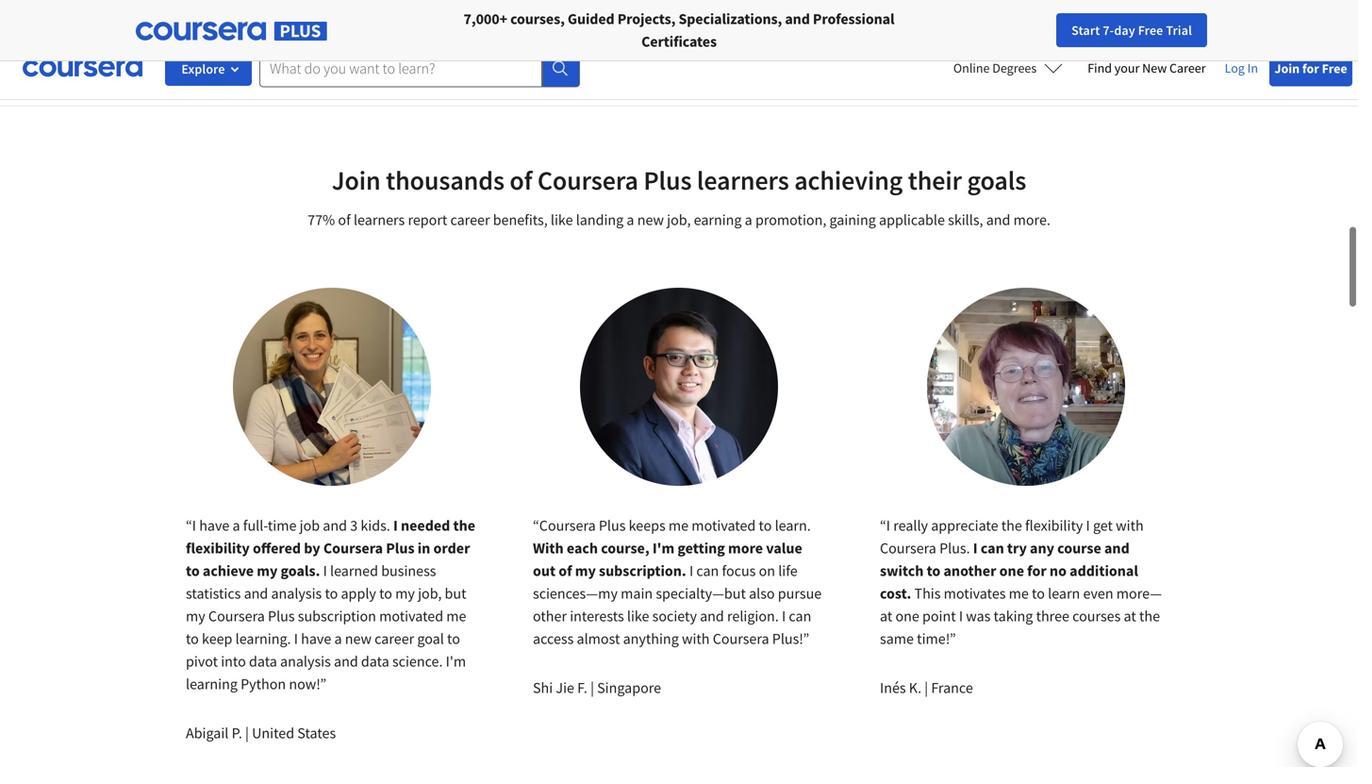 Task type: locate. For each thing, give the bounding box(es) containing it.
1 horizontal spatial of
[[510, 164, 533, 197]]

i can focus on life sciences—my main specialty—but also pursue other interests like society and religion. i can access almost anything with coursera plus!
[[533, 562, 822, 648]]

p.
[[232, 724, 242, 743]]

arts
[[937, 14, 962, 32]]

i up the specialty—but
[[690, 562, 694, 580]]

gaining
[[830, 210, 877, 229]]

job, left earning
[[667, 210, 691, 229]]

0 vertical spatial job,
[[667, 210, 691, 229]]

1 horizontal spatial me
[[669, 516, 689, 535]]

2 horizontal spatial can
[[981, 539, 1005, 558]]

0 horizontal spatial |
[[245, 724, 249, 743]]

new
[[638, 210, 664, 229], [345, 629, 372, 648]]

motivated up more
[[692, 516, 756, 535]]

2 for from the left
[[279, 9, 300, 28]]

in
[[1248, 59, 1259, 76]]

2 science from the left
[[612, 14, 659, 32]]

a right earning
[[745, 210, 753, 229]]

and left professional
[[785, 9, 810, 28]]

2 horizontal spatial |
[[925, 679, 929, 697]]

2 horizontal spatial the
[[1140, 607, 1161, 626]]

data down learning.
[[249, 652, 277, 671]]

1 vertical spatial of
[[338, 210, 351, 229]]

career inside i learned business statistics and analysis to apply to my job, but my coursera plus subscription motivated me to keep learning. i have a new career goal to pivot into data analysis and data science. i'm learning python now!
[[375, 629, 414, 648]]

can down pursue
[[789, 607, 812, 626]]

0 horizontal spatial can
[[697, 562, 719, 580]]

to up this
[[927, 562, 941, 580]]

0 vertical spatial can
[[981, 539, 1005, 558]]

1 horizontal spatial learners
[[697, 164, 790, 197]]

motivated inside coursera plus keeps me motivated to learn. with each course, i'm getting more value out of my subscription.
[[692, 516, 756, 535]]

0 vertical spatial learners
[[697, 164, 790, 197]]

1 horizontal spatial i'm
[[653, 539, 675, 558]]

out
[[533, 562, 556, 580]]

0 horizontal spatial data
[[249, 652, 277, 671]]

1 horizontal spatial motivated
[[692, 516, 756, 535]]

i left full-
[[192, 516, 196, 535]]

achieve
[[203, 562, 254, 580]]

have left full-
[[199, 516, 230, 535]]

learners left report
[[354, 210, 405, 229]]

with
[[1117, 516, 1144, 535], [682, 629, 710, 648]]

more
[[729, 539, 764, 558]]

my down business
[[396, 584, 415, 603]]

a
[[627, 210, 635, 229], [745, 210, 753, 229], [233, 516, 240, 535], [334, 629, 342, 648]]

join right in
[[1275, 60, 1301, 77]]

1 vertical spatial learners
[[354, 210, 405, 229]]

i'm down keeps at the bottom left
[[653, 539, 675, 558]]

python
[[241, 675, 286, 694]]

1 horizontal spatial data
[[361, 652, 390, 671]]

0 horizontal spatial motivated
[[379, 607, 444, 626]]

1 vertical spatial one
[[896, 607, 920, 626]]

analysis up 'now!'
[[280, 652, 331, 671]]

0 horizontal spatial job,
[[418, 584, 442, 603]]

2 vertical spatial me
[[447, 607, 467, 626]]

learners up earning
[[697, 164, 790, 197]]

coursera up each
[[540, 516, 596, 535]]

of right out
[[559, 562, 572, 580]]

governments link
[[400, 0, 523, 38]]

data science
[[580, 14, 659, 32]]

i right plus.
[[974, 539, 978, 558]]

to left learn
[[1032, 584, 1046, 603]]

analysis down 'goals.'
[[271, 584, 322, 603]]

join
[[1275, 60, 1301, 77], [332, 164, 381, 197]]

at down cost.
[[880, 607, 893, 626]]

2 vertical spatial can
[[789, 607, 812, 626]]

1 horizontal spatial can
[[789, 607, 812, 626]]

flexibility up any
[[1026, 516, 1084, 535]]

1 vertical spatial like
[[627, 607, 650, 626]]

france
[[932, 679, 974, 697]]

0 vertical spatial motivated
[[692, 516, 756, 535]]

and inside arts and humanities button
[[965, 14, 989, 32]]

1 horizontal spatial at
[[1124, 607, 1137, 626]]

united
[[252, 724, 295, 743]]

and down the specialty—but
[[700, 607, 725, 626]]

subscription
[[298, 607, 376, 626]]

i'm
[[653, 539, 675, 558], [446, 652, 466, 671]]

projects,
[[618, 9, 676, 28]]

on
[[759, 562, 776, 580]]

coursera up 'landing'
[[538, 164, 639, 197]]

new down "subscription"
[[345, 629, 372, 648]]

0 vertical spatial flexibility
[[1026, 516, 1084, 535]]

like down "main"
[[627, 607, 650, 626]]

guided
[[568, 9, 615, 28]]

learning.
[[236, 629, 291, 648]]

1 horizontal spatial the
[[1002, 516, 1023, 535]]

7,000+
[[464, 9, 508, 28]]

0 vertical spatial analysis
[[271, 584, 322, 603]]

for left universities
[[279, 9, 300, 28]]

and right skills,
[[987, 210, 1011, 229]]

i left "was"
[[960, 607, 964, 626]]

job, left but at the left of page
[[418, 584, 442, 603]]

1 vertical spatial i'm
[[446, 652, 466, 671]]

my down statistics on the left of the page
[[186, 607, 205, 626]]

a right 'landing'
[[627, 210, 635, 229]]

plus up course,
[[599, 516, 626, 535]]

0 horizontal spatial i'm
[[446, 652, 466, 671]]

job
[[300, 516, 320, 535]]

1 horizontal spatial join
[[1275, 60, 1301, 77]]

explore button
[[165, 52, 252, 86]]

2 horizontal spatial of
[[559, 562, 572, 580]]

log
[[1225, 59, 1246, 76]]

benefits,
[[493, 210, 548, 229]]

0 horizontal spatial free
[[1139, 22, 1164, 39]]

i have a full-time job and 3 kids.
[[192, 516, 394, 535]]

0 vertical spatial of
[[510, 164, 533, 197]]

free right the day
[[1139, 22, 1164, 39]]

1 for from the left
[[156, 9, 177, 28]]

three
[[1037, 607, 1070, 626]]

science inside button
[[612, 14, 659, 32]]

1 vertical spatial me
[[1009, 584, 1029, 603]]

me right keeps at the bottom left
[[669, 516, 689, 535]]

popular
[[277, 15, 331, 30]]

flexibility up 'achieve'
[[186, 539, 250, 558]]

0 horizontal spatial for
[[156, 9, 177, 28]]

banner navigation
[[15, 0, 531, 38]]

free
[[1139, 22, 1164, 39], [1323, 60, 1348, 77]]

None search field
[[260, 50, 580, 87]]

1 vertical spatial free
[[1323, 60, 1348, 77]]

learner image inés k. image
[[928, 288, 1126, 486]]

coursera down 3
[[324, 539, 383, 558]]

into
[[221, 652, 246, 671]]

job, inside i learned business statistics and analysis to apply to my job, but my coursera plus subscription motivated me to keep learning. i have a new career goal to pivot into data analysis and data science. i'm learning python now!
[[418, 584, 442, 603]]

1 horizontal spatial career
[[451, 210, 490, 229]]

1 vertical spatial for
[[1028, 562, 1047, 580]]

to up statistics on the left of the page
[[186, 562, 200, 580]]

0 horizontal spatial at
[[880, 607, 893, 626]]

coursera down really
[[880, 539, 937, 558]]

me down but at the left of page
[[447, 607, 467, 626]]

try
[[1008, 539, 1028, 558]]

0 horizontal spatial learners
[[354, 210, 405, 229]]

1 vertical spatial motivated
[[379, 607, 444, 626]]

for left no
[[1028, 562, 1047, 580]]

the down more— at the bottom of the page
[[1140, 607, 1161, 626]]

0 horizontal spatial the
[[453, 516, 476, 535]]

data left science.
[[361, 652, 390, 671]]

like left 'landing'
[[551, 210, 573, 229]]

0 horizontal spatial one
[[896, 607, 920, 626]]

i left get
[[1087, 516, 1091, 535]]

me up taking
[[1009, 584, 1029, 603]]

i up plus!
[[782, 607, 786, 626]]

science.
[[393, 652, 443, 671]]

i right 'goals.'
[[323, 562, 327, 580]]

plus!
[[773, 629, 803, 648]]

of right 77%
[[338, 210, 351, 229]]

for right in
[[1303, 60, 1320, 77]]

learn
[[1049, 584, 1081, 603]]

1 horizontal spatial have
[[301, 629, 331, 648]]

this motivates me to learn even more— at one point i was taking three courses at the same time!
[[880, 584, 1163, 648]]

and inside i can focus on life sciences—my main specialty—but also pursue other interests like society and religion. i can access almost anything with coursera plus!
[[700, 607, 725, 626]]

order
[[434, 539, 470, 558]]

0 vertical spatial career
[[451, 210, 490, 229]]

my down offered
[[257, 562, 278, 580]]

2 horizontal spatial me
[[1009, 584, 1029, 603]]

1 horizontal spatial like
[[627, 607, 650, 626]]

career up science.
[[375, 629, 414, 648]]

join for free link
[[1270, 50, 1353, 86]]

1 data from the left
[[249, 652, 277, 671]]

for left businesses
[[156, 9, 177, 28]]

get
[[1094, 516, 1114, 535]]

to right apply
[[379, 584, 393, 603]]

1 horizontal spatial with
[[1117, 516, 1144, 535]]

science for computer science
[[504, 14, 550, 32]]

0 vertical spatial free
[[1139, 22, 1164, 39]]

science inside button
[[504, 14, 550, 32]]

coursera up keep
[[208, 607, 265, 626]]

0 horizontal spatial join
[[332, 164, 381, 197]]

new down join thousands of coursera plus learners achieving their goals
[[638, 210, 664, 229]]

coursera inside i really appreciate the flexibility i get with coursera plus.
[[880, 539, 937, 558]]

0 horizontal spatial science
[[504, 14, 550, 32]]

can left try
[[981, 539, 1005, 558]]

with down society
[[682, 629, 710, 648]]

and up additional
[[1105, 539, 1130, 558]]

join up 77%
[[332, 164, 381, 197]]

to up pivot
[[186, 629, 199, 648]]

the inside i needed the flexibility offered by coursera plus in order to achieve my goals.
[[453, 516, 476, 535]]

1 vertical spatial flexibility
[[186, 539, 250, 558]]

the up order
[[453, 516, 476, 535]]

my down each
[[575, 562, 596, 580]]

applicable
[[880, 210, 946, 229]]

| right f.
[[591, 679, 594, 697]]

coursera down religion.
[[713, 629, 770, 648]]

thousands
[[386, 164, 505, 197]]

in
[[418, 539, 431, 558]]

of up benefits, at left
[[510, 164, 533, 197]]

like
[[551, 210, 573, 229], [627, 607, 650, 626]]

and right arts
[[965, 14, 989, 32]]

0 horizontal spatial of
[[338, 210, 351, 229]]

plus left in
[[386, 539, 415, 558]]

information technology button
[[748, 9, 918, 36]]

at
[[880, 607, 893, 626], [1124, 607, 1137, 626]]

0 vertical spatial me
[[669, 516, 689, 535]]

0 horizontal spatial career
[[375, 629, 414, 648]]

arts and humanities button
[[926, 9, 1074, 36]]

join for join thousands of coursera plus learners achieving their goals
[[332, 164, 381, 197]]

1 horizontal spatial one
[[1000, 562, 1025, 580]]

with right get
[[1117, 516, 1144, 535]]

1 horizontal spatial |
[[591, 679, 594, 697]]

join thousands of coursera plus learners achieving their goals
[[332, 164, 1027, 197]]

motivated inside i learned business statistics and analysis to apply to my job, but my coursera plus subscription motivated me to keep learning. i have a new career goal to pivot into data analysis and data science. i'm learning python now!
[[379, 607, 444, 626]]

1 vertical spatial join
[[332, 164, 381, 197]]

What do you want to learn? text field
[[260, 50, 543, 87]]

0 vertical spatial for
[[1303, 60, 1320, 77]]

me
[[669, 516, 689, 535], [1009, 584, 1029, 603], [447, 607, 467, 626]]

specializations,
[[679, 9, 783, 28]]

0 vertical spatial i'm
[[653, 539, 675, 558]]

skills,
[[949, 210, 984, 229]]

at down more— at the bottom of the page
[[1124, 607, 1137, 626]]

0 vertical spatial new
[[638, 210, 664, 229]]

motivated
[[692, 516, 756, 535], [379, 607, 444, 626]]

point
[[923, 607, 957, 626]]

2 data from the left
[[361, 652, 390, 671]]

anything
[[623, 629, 679, 648]]

0 vertical spatial like
[[551, 210, 573, 229]]

0 horizontal spatial with
[[682, 629, 710, 648]]

career
[[1170, 59, 1207, 76]]

0 vertical spatial join
[[1275, 60, 1301, 77]]

achieving
[[795, 164, 903, 197]]

career right report
[[451, 210, 490, 229]]

i inside this motivates me to learn even more— at one point i was taking three courses at the same time!
[[960, 607, 964, 626]]

77%
[[308, 210, 335, 229]]

have down "subscription"
[[301, 629, 331, 648]]

i right kids.
[[394, 516, 398, 535]]

analysis
[[271, 584, 322, 603], [280, 652, 331, 671]]

1 vertical spatial new
[[345, 629, 372, 648]]

new inside i learned business statistics and analysis to apply to my job, but my coursera plus subscription motivated me to keep learning. i have a new career goal to pivot into data analysis and data science. i'm learning python now!
[[345, 629, 372, 648]]

the inside this motivates me to learn even more— at one point i was taking three courses at the same time!
[[1140, 607, 1161, 626]]

can inside i can try any course and switch to another one for no additional cost.
[[981, 539, 1005, 558]]

like inside i can focus on life sciences—my main specialty—but also pursue other interests like society and religion. i can access almost anything with coursera plus!
[[627, 607, 650, 626]]

1 vertical spatial job,
[[418, 584, 442, 603]]

1 vertical spatial have
[[301, 629, 331, 648]]

i
[[192, 516, 196, 535], [394, 516, 398, 535], [887, 516, 891, 535], [1087, 516, 1091, 535], [974, 539, 978, 558], [323, 562, 327, 580], [690, 562, 694, 580], [782, 607, 786, 626], [960, 607, 964, 626], [294, 629, 298, 648]]

additional
[[1070, 562, 1139, 580]]

0 horizontal spatial for
[[1028, 562, 1047, 580]]

can for focus
[[697, 562, 719, 580]]

one up same
[[896, 607, 920, 626]]

0 horizontal spatial like
[[551, 210, 573, 229]]

learning
[[186, 675, 238, 694]]

i inside i needed the flexibility offered by coursera plus in order to achieve my goals.
[[394, 516, 398, 535]]

sciences—my
[[533, 584, 618, 603]]

1 science from the left
[[504, 14, 550, 32]]

0 horizontal spatial have
[[199, 516, 230, 535]]

join for join for free
[[1275, 60, 1301, 77]]

1 vertical spatial with
[[682, 629, 710, 648]]

no
[[1050, 562, 1067, 580]]

plus up learning.
[[268, 607, 295, 626]]

flexibility
[[1026, 516, 1084, 535], [186, 539, 250, 558]]

1 horizontal spatial flexibility
[[1026, 516, 1084, 535]]

1 vertical spatial career
[[375, 629, 414, 648]]

1 vertical spatial can
[[697, 562, 719, 580]]

0 vertical spatial one
[[1000, 562, 1025, 580]]

1 at from the left
[[880, 607, 893, 626]]

1 horizontal spatial science
[[612, 14, 659, 32]]

77% of learners report career benefits, like landing a new job, earning a promotion, gaining applicable skills, and more.
[[308, 210, 1051, 229]]

to left learn.
[[759, 516, 772, 535]]

the inside i really appreciate the flexibility i get with coursera plus.
[[1002, 516, 1023, 535]]

a down "subscription"
[[334, 629, 342, 648]]

| right k.
[[925, 679, 929, 697]]

motivated up goal
[[379, 607, 444, 626]]

0 horizontal spatial me
[[447, 607, 467, 626]]

free right in
[[1323, 60, 1348, 77]]

learn.
[[775, 516, 811, 535]]

1 horizontal spatial for
[[279, 9, 300, 28]]

one down try
[[1000, 562, 1025, 580]]

the up try
[[1002, 516, 1023, 535]]

0 vertical spatial with
[[1117, 516, 1144, 535]]

i'm right science.
[[446, 652, 466, 671]]

1 horizontal spatial job,
[[667, 210, 691, 229]]

and down 'achieve'
[[244, 584, 268, 603]]

0 horizontal spatial new
[[345, 629, 372, 648]]

free inside button
[[1139, 22, 1164, 39]]

plus inside i learned business statistics and analysis to apply to my job, but my coursera plus subscription motivated me to keep learning. i have a new career goal to pivot into data analysis and data science. i'm learning python now!
[[268, 607, 295, 626]]

| right "p."
[[245, 724, 249, 743]]

i inside i can try any course and switch to another one for no additional cost.
[[974, 539, 978, 558]]

0 horizontal spatial flexibility
[[186, 539, 250, 558]]

2 vertical spatial of
[[559, 562, 572, 580]]

flexibility inside i really appreciate the flexibility i get with coursera plus.
[[1026, 516, 1084, 535]]

to right goal
[[447, 629, 460, 648]]

can down getting
[[697, 562, 719, 580]]



Task type: vqa. For each thing, say whether or not it's contained in the screenshot.
"Meet"
no



Task type: describe. For each thing, give the bounding box(es) containing it.
society
[[653, 607, 697, 626]]

start 7-day free trial
[[1072, 22, 1193, 39]]

a left full-
[[233, 516, 240, 535]]

new
[[1143, 59, 1168, 76]]

life
[[779, 562, 798, 580]]

me inside coursera plus keeps me motivated to learn. with each course, i'm getting more value out of my subscription.
[[669, 516, 689, 535]]

flexibility inside i needed the flexibility offered by coursera plus in order to achieve my goals.
[[186, 539, 250, 558]]

with inside i can focus on life sciences—my main specialty—but also pursue other interests like society and religion. i can access almost anything with coursera plus!
[[682, 629, 710, 648]]

shi
[[533, 679, 553, 697]]

even
[[1084, 584, 1114, 603]]

my inside coursera plus keeps me motivated to learn. with each course, i'm getting more value out of my subscription.
[[575, 562, 596, 580]]

appreciate
[[932, 516, 999, 535]]

find your new career
[[1088, 59, 1207, 76]]

i'm inside i learned business statistics and analysis to apply to my job, but my coursera plus subscription motivated me to keep learning. i have a new career goal to pivot into data analysis and data science. i'm learning python now!
[[446, 652, 466, 671]]

degrees
[[993, 59, 1037, 76]]

to inside this motivates me to learn even more— at one point i was taking three courses at the same time!
[[1032, 584, 1046, 603]]

1 horizontal spatial free
[[1323, 60, 1348, 77]]

| for this motivates me to learn even more— at one point i was taking three courses at the same time!
[[925, 679, 929, 697]]

keep
[[202, 629, 233, 648]]

coursera plus keeps me motivated to learn. with each course, i'm getting more value out of my subscription.
[[533, 516, 811, 580]]

trial
[[1167, 22, 1193, 39]]

courses
[[1073, 607, 1121, 626]]

abigail
[[186, 724, 229, 743]]

start
[[1072, 22, 1101, 39]]

needed
[[401, 516, 450, 535]]

plus up 77% of learners report career benefits, like landing a new job, earning a promotion, gaining applicable skills, and more.
[[644, 164, 692, 197]]

2 at from the left
[[1124, 607, 1137, 626]]

online degrees button
[[939, 47, 1079, 89]]

other
[[533, 607, 567, 626]]

this
[[915, 584, 941, 603]]

coursera inside i learned business statistics and analysis to apply to my job, but my coursera plus subscription motivated me to keep learning. i have a new career goal to pivot into data analysis and data science. i'm learning python now!
[[208, 607, 265, 626]]

specialty—but
[[656, 584, 746, 603]]

business
[[381, 562, 436, 580]]

for for businesses
[[156, 9, 177, 28]]

1 vertical spatial analysis
[[280, 652, 331, 671]]

find
[[1088, 59, 1113, 76]]

| for i learned business statistics and analysis to apply to my job, but my coursera plus subscription motivated me to keep learning. i have a new career goal to pivot into data analysis and data science. i'm learning python now!
[[245, 724, 249, 743]]

my inside i needed the flexibility offered by coursera plus in order to achieve my goals.
[[257, 562, 278, 580]]

can for try
[[981, 539, 1005, 558]]

businesses
[[180, 9, 249, 28]]

i learned business statistics and analysis to apply to my job, but my coursera plus subscription motivated me to keep learning. i have a new career goal to pivot into data analysis and data science. i'm learning python now!
[[186, 562, 467, 694]]

of inside coursera plus keeps me motivated to learn. with each course, i'm getting more value out of my subscription.
[[559, 562, 572, 580]]

have inside i learned business statistics and analysis to apply to my job, but my coursera plus subscription motivated me to keep learning. i have a new career goal to pivot into data analysis and data science. i'm learning python now!
[[301, 629, 331, 648]]

shi jie f. | singapore
[[533, 679, 662, 697]]

1 horizontal spatial new
[[638, 210, 664, 229]]

me inside this motivates me to learn even more— at one point i was taking three courses at the same time!
[[1009, 584, 1029, 603]]

motivates
[[944, 584, 1006, 603]]

jie
[[556, 679, 575, 697]]

0 vertical spatial have
[[199, 516, 230, 535]]

plus inside i needed the flexibility offered by coursera plus in order to achieve my goals.
[[386, 539, 415, 558]]

7,000+ courses, guided projects, specializations, and professional certificates
[[464, 9, 895, 51]]

was
[[967, 607, 991, 626]]

find your new career link
[[1079, 57, 1216, 80]]

job, for earning
[[667, 210, 691, 229]]

with
[[533, 539, 564, 558]]

goals.
[[281, 562, 320, 580]]

same
[[880, 629, 914, 648]]

a inside i learned business statistics and analysis to apply to my job, but my coursera plus subscription motivated me to keep learning. i have a new career goal to pivot into data analysis and data science. i'm learning python now!
[[334, 629, 342, 648]]

with inside i really appreciate the flexibility i get with coursera plus.
[[1117, 516, 1144, 535]]

plus.
[[940, 539, 971, 558]]

coursera inside i can focus on life sciences—my main specialty—but also pursue other interests like society and religion. i can access almost anything with coursera plus!
[[713, 629, 770, 648]]

i left really
[[887, 516, 891, 535]]

explore
[[182, 60, 225, 77]]

pursue
[[778, 584, 822, 603]]

1 horizontal spatial for
[[1303, 60, 1320, 77]]

i'm inside coursera plus keeps me motivated to learn. with each course, i'm getting more value out of my subscription.
[[653, 539, 675, 558]]

science for data science
[[612, 14, 659, 32]]

course
[[1058, 539, 1102, 558]]

states
[[298, 724, 336, 743]]

k.
[[910, 679, 922, 697]]

inés
[[880, 679, 907, 697]]

more—
[[1117, 584, 1163, 603]]

kids.
[[361, 516, 390, 535]]

coursera inside coursera plus keeps me motivated to learn. with each course, i'm getting more value out of my subscription.
[[540, 516, 596, 535]]

plus inside coursera plus keeps me motivated to learn. with each course, i'm getting more value out of my subscription.
[[599, 516, 626, 535]]

arts and humanities
[[937, 14, 1063, 32]]

and down "subscription"
[[334, 652, 358, 671]]

getting
[[678, 539, 726, 558]]

but
[[445, 584, 467, 603]]

singapore
[[597, 679, 662, 697]]

day
[[1115, 22, 1136, 39]]

to inside coursera plus keeps me motivated to learn. with each course, i'm getting more value out of my subscription.
[[759, 516, 772, 535]]

value
[[767, 539, 803, 558]]

learner image abigail p. image
[[233, 288, 431, 486]]

full-
[[243, 516, 268, 535]]

for for universities
[[279, 9, 300, 28]]

3
[[350, 516, 358, 535]]

7-
[[1104, 22, 1115, 39]]

and inside i can try any course and switch to another one for no additional cost.
[[1105, 539, 1130, 558]]

universities
[[303, 9, 377, 28]]

really
[[894, 516, 929, 535]]

coursera inside i needed the flexibility offered by coursera plus in order to achieve my goals.
[[324, 539, 383, 558]]

i can try any course and switch to another one for no additional cost.
[[880, 539, 1139, 603]]

information
[[760, 14, 833, 32]]

cost.
[[880, 584, 912, 603]]

report
[[408, 210, 448, 229]]

goal
[[417, 629, 444, 648]]

course,
[[601, 539, 650, 558]]

i right learning.
[[294, 629, 298, 648]]

online
[[954, 59, 990, 76]]

offered
[[253, 539, 301, 558]]

each
[[567, 539, 598, 558]]

computer science button
[[427, 9, 561, 36]]

data science button
[[569, 9, 670, 36]]

their
[[909, 164, 963, 197]]

i really appreciate the flexibility i get with coursera plus.
[[880, 516, 1144, 558]]

any
[[1031, 539, 1055, 558]]

one inside this motivates me to learn even more— at one point i was taking three courses at the same time!
[[896, 607, 920, 626]]

to inside i needed the flexibility offered by coursera plus in order to achieve my goals.
[[186, 562, 200, 580]]

one inside i can try any course and switch to another one for no additional cost.
[[1000, 562, 1025, 580]]

job, for but
[[418, 584, 442, 603]]

coursera plus image
[[136, 22, 327, 41]]

to up "subscription"
[[325, 584, 338, 603]]

technology
[[836, 14, 907, 32]]

statistics
[[186, 584, 241, 603]]

by
[[304, 539, 321, 558]]

coursera image
[[23, 53, 142, 83]]

landing
[[576, 210, 624, 229]]

almost
[[577, 629, 620, 648]]

taking
[[994, 607, 1034, 626]]

online degrees
[[954, 59, 1037, 76]]

and inside 7,000+ courses, guided projects, specializations, and professional certificates
[[785, 9, 810, 28]]

professional
[[813, 9, 895, 28]]

computer
[[438, 14, 500, 32]]

health
[[689, 14, 729, 32]]

abigail p. | united states
[[186, 724, 336, 743]]

f.
[[578, 679, 588, 697]]

to inside i can try any course and switch to another one for no additional cost.
[[927, 562, 941, 580]]

computer science
[[438, 14, 550, 32]]

me inside i learned business statistics and analysis to apply to my job, but my coursera plus subscription motivated me to keep learning. i have a new career goal to pivot into data analysis and data science. i'm learning python now!
[[447, 607, 467, 626]]

and left 3
[[323, 516, 347, 535]]

learner image shi jie f. image
[[580, 288, 779, 486]]

for inside i can try any course and switch to another one for no additional cost.
[[1028, 562, 1047, 580]]

humanities
[[992, 14, 1063, 32]]



